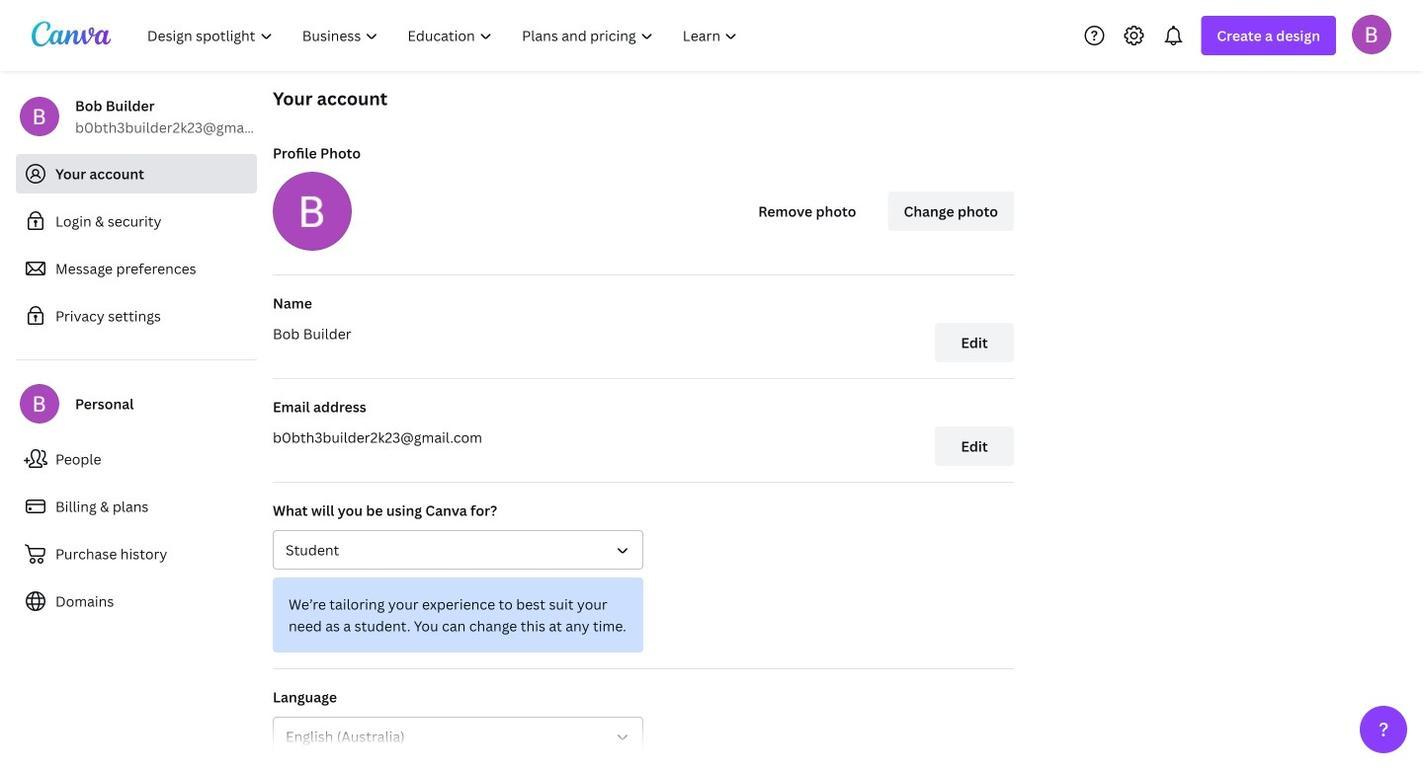 Task type: locate. For each thing, give the bounding box(es) containing it.
bob builder image
[[1352, 15, 1392, 54]]

None button
[[273, 531, 643, 570]]

top level navigation element
[[134, 16, 755, 55]]

Language: English (Australia) button
[[273, 718, 643, 757]]



Task type: vqa. For each thing, say whether or not it's contained in the screenshot.
Online communities's Online
no



